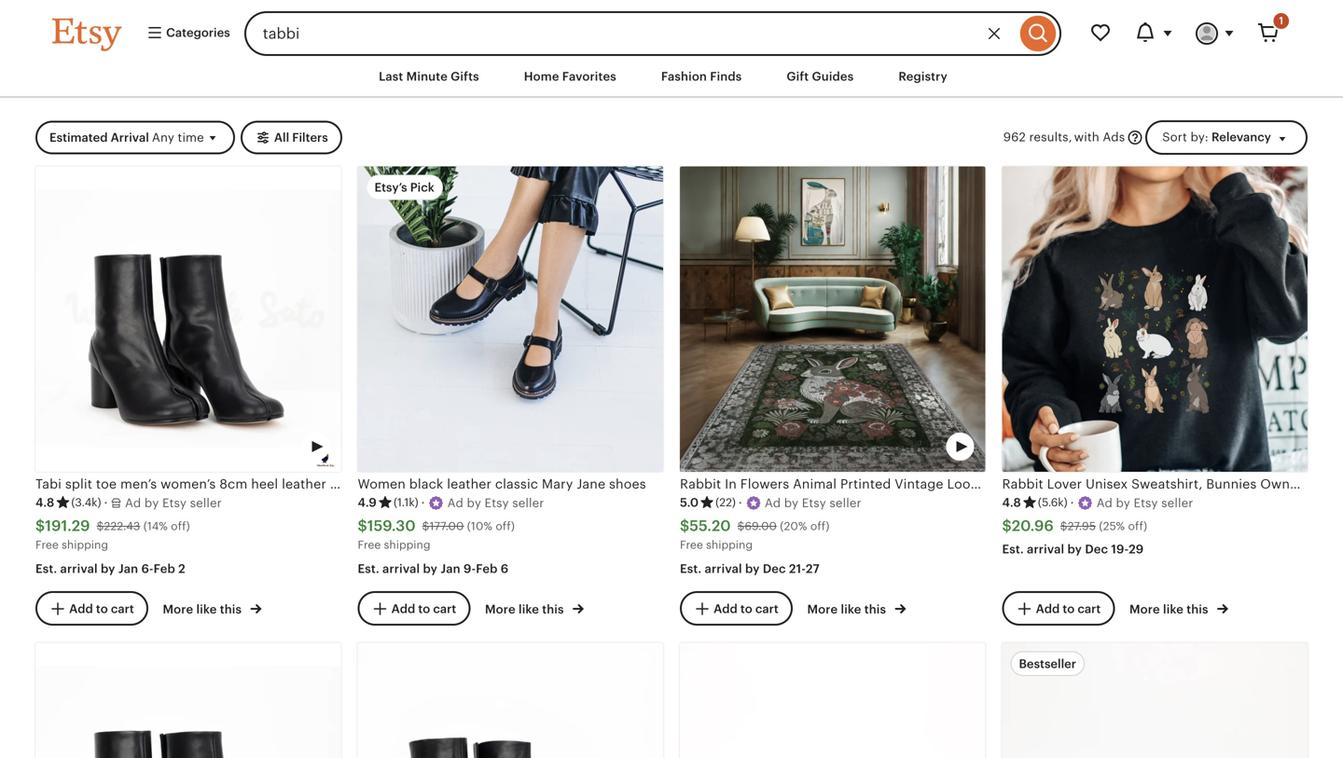 Task type: describe. For each thing, give the bounding box(es) containing it.
men's
[[120, 477, 157, 491]]

$ 55.20 $ 69.00 (20% off) free shipping
[[680, 518, 830, 551]]

gifts
[[451, 70, 479, 83]]

add for 191.29
[[69, 602, 93, 616]]

time
[[178, 131, 204, 145]]

guides
[[812, 70, 854, 83]]

1 leather from the left
[[282, 477, 326, 491]]

with
[[1074, 130, 1100, 144]]

est. for 159.30
[[358, 562, 380, 576]]

mary
[[542, 477, 573, 491]]

21-
[[789, 562, 806, 576]]

finds
[[710, 70, 742, 83]]

registry
[[899, 70, 948, 83]]

69.00
[[745, 520, 777, 533]]

· for 55.20
[[739, 496, 742, 510]]

est. arrival by jan 6-feb 2
[[35, 562, 186, 576]]

by:
[[1191, 130, 1209, 144]]

tabi
[[35, 477, 62, 491]]

feb for 159.30
[[476, 562, 498, 576]]

4 add from the left
[[1036, 602, 1060, 616]]

$ 20.96 $ 27.95 (25% off)
[[1002, 518, 1148, 534]]

to for 159.30
[[418, 602, 430, 616]]

4 more from the left
[[1130, 603, 1160, 617]]

est. for 55.20
[[680, 562, 702, 576]]

by for 55.20
[[745, 562, 760, 576]]

fashion finds link
[[647, 60, 756, 93]]

· for 159.30
[[421, 496, 425, 510]]

categories button
[[132, 17, 239, 50]]

feb for 191.29
[[154, 562, 175, 576]]

fashion finds
[[661, 70, 742, 83]]

4.9
[[358, 496, 377, 510]]

toe
[[96, 477, 117, 491]]

4 · from the left
[[1071, 496, 1074, 510]]

add to cart button for 55.20
[[680, 592, 793, 626]]

this for 159.30
[[542, 603, 564, 617]]

home
[[524, 70, 559, 83]]

est. for 191.29
[[35, 562, 57, 576]]

all
[[274, 131, 289, 145]]

tabi split toe men's women's 8cm heel leather boots eu35-47 image
[[35, 166, 341, 472]]

19-
[[1112, 542, 1129, 556]]

(5.6k)
[[1038, 496, 1068, 509]]

962 results,
[[1004, 130, 1073, 144]]

add to cart for 55.20
[[714, 602, 779, 616]]

like for 55.20
[[841, 603, 862, 617]]

estimated arrival any time
[[49, 131, 204, 145]]

more like this link for 159.30
[[485, 599, 584, 618]]

cart for 55.20
[[756, 602, 779, 616]]

add for 55.20
[[714, 602, 738, 616]]

women black leather classic mary jane shoes
[[358, 477, 646, 491]]

4 like from the left
[[1163, 603, 1184, 617]]

(22)
[[716, 496, 736, 509]]

29
[[1129, 542, 1144, 556]]

sort
[[1163, 130, 1188, 144]]

est. arrival by dec 21-27
[[680, 562, 820, 576]]

ads
[[1103, 130, 1125, 144]]

add to cart for 191.29
[[69, 602, 134, 616]]

more like this for 191.29
[[163, 603, 245, 617]]

boots
[[330, 477, 366, 491]]

6-
[[141, 562, 154, 576]]

jane
[[577, 477, 606, 491]]

free for 191.29
[[35, 539, 59, 551]]

free for 55.20
[[680, 539, 703, 551]]

(10%
[[467, 520, 493, 533]]

like for 191.29
[[196, 603, 217, 617]]

shipping for 55.20
[[706, 539, 753, 551]]

none search field inside categories banner
[[244, 11, 1062, 56]]

categories banner
[[19, 0, 1325, 56]]

sort by: relevancy
[[1163, 130, 1271, 144]]

all filters
[[274, 131, 328, 145]]

5.0
[[680, 496, 699, 510]]

2 leather from the left
[[447, 477, 492, 491]]

est. down 20.96
[[1002, 542, 1024, 556]]

more like this for 55.20
[[807, 603, 889, 617]]

minute
[[406, 70, 448, 83]]

etsy's
[[375, 180, 407, 194]]

black
[[409, 477, 444, 491]]

this for 55.20
[[865, 603, 886, 617]]

est. arrival by dec 19-29
[[1002, 542, 1144, 556]]

by down $ 20.96 $ 27.95 (25% off)
[[1068, 542, 1082, 556]]

tabi split toe men's women's 8cm heel leather boots eu35-47
[[35, 477, 423, 491]]

results,
[[1029, 130, 1073, 144]]

estimated
[[49, 131, 108, 145]]

47
[[407, 477, 423, 491]]

2
[[178, 562, 186, 576]]

(20%
[[780, 520, 807, 533]]

4 to from the left
[[1063, 602, 1075, 616]]

off) for 55.20
[[811, 520, 830, 533]]

add to cart for 159.30
[[392, 602, 456, 616]]

rabbit in flowers animal prtinted vintage look printed boho rug, green gray cute area rug, maximalist bunny decor nursery, rabbit room decor image
[[680, 166, 986, 472]]

shoes
[[609, 477, 646, 491]]

1 link
[[1246, 11, 1291, 56]]

like for 159.30
[[519, 603, 539, 617]]

8cm
[[219, 477, 248, 491]]

eu35-
[[370, 477, 407, 491]]



Task type: vqa. For each thing, say whether or not it's contained in the screenshot.
4 "Ends"
no



Task type: locate. For each thing, give the bounding box(es) containing it.
4.8 down tabi
[[35, 496, 54, 510]]

arrival down 159.30
[[383, 562, 420, 576]]

1 more like this link from the left
[[163, 599, 262, 618]]

free inside $ 159.30 $ 177.00 (10% off) free shipping
[[358, 539, 381, 551]]

cart for 159.30
[[433, 602, 456, 616]]

last minute gifts link
[[365, 60, 493, 93]]

add to cart button down est. arrival by jan 9-feb 6
[[358, 592, 470, 626]]

20.96
[[1012, 518, 1054, 534]]

4.8 for 191.29
[[35, 496, 54, 510]]

3 more like this from the left
[[807, 603, 889, 617]]

shipping for 191.29
[[62, 539, 108, 551]]

any
[[152, 131, 174, 145]]

menu bar
[[19, 56, 1325, 98]]

all filters button
[[241, 121, 342, 155]]

2 feb from the left
[[476, 562, 498, 576]]

4 off) from the left
[[1128, 520, 1148, 533]]

bestseller link
[[1002, 643, 1308, 758]]

1 more from the left
[[163, 603, 193, 617]]

0 horizontal spatial feb
[[154, 562, 175, 576]]

gift guides
[[787, 70, 854, 83]]

shipping down 55.20
[[706, 539, 753, 551]]

0 horizontal spatial jan
[[118, 562, 138, 576]]

(1.1k)
[[394, 496, 419, 509]]

women's
[[161, 477, 216, 491]]

(25%
[[1099, 520, 1125, 533]]

shipping inside $ 159.30 $ 177.00 (10% off) free shipping
[[384, 539, 431, 551]]

1 to from the left
[[96, 602, 108, 616]]

2 this from the left
[[542, 603, 564, 617]]

free for 159.30
[[358, 539, 381, 551]]

arrival down 191.29
[[60, 562, 98, 576]]

women
[[358, 477, 406, 491]]

leather
[[282, 477, 326, 491], [447, 477, 492, 491]]

more down "29"
[[1130, 603, 1160, 617]]

free inside $ 191.29 $ 222.43 (14% off) free shipping
[[35, 539, 59, 551]]

1
[[1279, 15, 1284, 27]]

3 more like this link from the left
[[807, 599, 906, 618]]

dec left '21-'
[[763, 562, 786, 576]]

cart down est. arrival by dec 19-29
[[1078, 602, 1101, 616]]

(3.4k)
[[71, 496, 101, 509]]

1 shipping from the left
[[62, 539, 108, 551]]

by for 191.29
[[101, 562, 115, 576]]

jan for 159.30
[[441, 562, 461, 576]]

add to cart button for 159.30
[[358, 592, 470, 626]]

(14%
[[143, 520, 168, 533]]

more like this
[[163, 603, 245, 617], [485, 603, 567, 617], [807, 603, 889, 617], [1130, 603, 1212, 617]]

· down toe
[[104, 496, 108, 510]]

last
[[379, 70, 403, 83]]

more like this down 27
[[807, 603, 889, 617]]

more down 2
[[163, 603, 193, 617]]

dec for dec 21-27
[[763, 562, 786, 576]]

3 to from the left
[[741, 602, 753, 616]]

add to cart down est. arrival by jan 9-feb 6
[[392, 602, 456, 616]]

add to cart
[[69, 602, 134, 616], [392, 602, 456, 616], [714, 602, 779, 616], [1036, 602, 1101, 616]]

off) inside $ 191.29 $ 222.43 (14% off) free shipping
[[171, 520, 190, 533]]

heel
[[251, 477, 278, 491]]

add for 159.30
[[392, 602, 415, 616]]

1 add to cart button from the left
[[35, 592, 148, 626]]

222.43
[[104, 520, 140, 533]]

more for 55.20
[[807, 603, 838, 617]]

1 off) from the left
[[171, 520, 190, 533]]

1 · from the left
[[104, 496, 108, 510]]

None search field
[[244, 11, 1062, 56]]

like
[[196, 603, 217, 617], [519, 603, 539, 617], [841, 603, 862, 617], [1163, 603, 1184, 617]]

2 like from the left
[[519, 603, 539, 617]]

bestseller
[[1019, 657, 1077, 671]]

1 horizontal spatial shipping
[[384, 539, 431, 551]]

$ inside $ 20.96 $ 27.95 (25% off)
[[1061, 520, 1068, 533]]

4 add to cart button from the left
[[1002, 592, 1115, 626]]

1 horizontal spatial leather
[[447, 477, 492, 491]]

27
[[806, 562, 820, 576]]

off) inside $ 159.30 $ 177.00 (10% off) free shipping
[[496, 520, 515, 533]]

relevancy
[[1212, 130, 1271, 144]]

Search for anything text field
[[244, 11, 1016, 56]]

1 add to cart from the left
[[69, 602, 134, 616]]

0 vertical spatial dec
[[1085, 542, 1108, 556]]

off) inside $ 20.96 $ 27.95 (25% off)
[[1128, 520, 1148, 533]]

4 this from the left
[[1187, 603, 1209, 617]]

jan left the 6-
[[118, 562, 138, 576]]

free inside $ 55.20 $ 69.00 (20% off) free shipping
[[680, 539, 703, 551]]

add to cart down est. arrival by jan 6-feb 2
[[69, 602, 134, 616]]

6
[[501, 562, 509, 576]]

product video element
[[35, 166, 341, 472], [680, 166, 986, 472], [35, 643, 341, 758], [358, 643, 663, 758], [680, 643, 986, 758], [1002, 643, 1308, 758]]

by down $ 191.29 $ 222.43 (14% off) free shipping
[[101, 562, 115, 576]]

more like this link for 191.29
[[163, 599, 262, 618]]

est. down 159.30
[[358, 562, 380, 576]]

last minute gifts
[[379, 70, 479, 83]]

add down est. arrival by jan 6-feb 2
[[69, 602, 93, 616]]

1 horizontal spatial free
[[358, 539, 381, 551]]

feb left 2
[[154, 562, 175, 576]]

cart down est. arrival by jan 9-feb 6
[[433, 602, 456, 616]]

shipping inside $ 55.20 $ 69.00 (20% off) free shipping
[[706, 539, 753, 551]]

leather right the heel at the left of the page
[[282, 477, 326, 491]]

3 like from the left
[[841, 603, 862, 617]]

3 add to cart button from the left
[[680, 592, 793, 626]]

free down 191.29
[[35, 539, 59, 551]]

· for 191.29
[[104, 496, 108, 510]]

4.8
[[35, 496, 54, 510], [1002, 496, 1021, 510]]

4 cart from the left
[[1078, 602, 1101, 616]]

more like this link for 55.20
[[807, 599, 906, 618]]

27.95
[[1068, 520, 1096, 533]]

1 horizontal spatial feb
[[476, 562, 498, 576]]

4.8 up 20.96
[[1002, 496, 1021, 510]]

1 horizontal spatial 4.8
[[1002, 496, 1021, 510]]

to down est. arrival by dec 21-27
[[741, 602, 753, 616]]

to up bestseller
[[1063, 602, 1075, 616]]

2 more from the left
[[485, 603, 516, 617]]

free
[[35, 539, 59, 551], [358, 539, 381, 551], [680, 539, 703, 551]]

home favorites
[[524, 70, 617, 83]]

off) up "29"
[[1128, 520, 1148, 533]]

more like this down 2
[[163, 603, 245, 617]]

by down $ 159.30 $ 177.00 (10% off) free shipping
[[423, 562, 438, 576]]

add to cart button down est. arrival by jan 6-feb 2
[[35, 592, 148, 626]]

· right the '(1.1k)'
[[421, 496, 425, 510]]

3 this from the left
[[865, 603, 886, 617]]

1 cart from the left
[[111, 602, 134, 616]]

4 add to cart from the left
[[1036, 602, 1101, 616]]

off) for 191.29
[[171, 520, 190, 533]]

0 horizontal spatial dec
[[763, 562, 786, 576]]

3 shipping from the left
[[706, 539, 753, 551]]

shipping
[[62, 539, 108, 551], [384, 539, 431, 551], [706, 539, 753, 551]]

$ 159.30 $ 177.00 (10% off) free shipping
[[358, 518, 515, 551]]

2 · from the left
[[421, 496, 425, 510]]

feb left "6"
[[476, 562, 498, 576]]

3 more from the left
[[807, 603, 838, 617]]

2 cart from the left
[[433, 602, 456, 616]]

2 horizontal spatial shipping
[[706, 539, 753, 551]]

4.8 for 20.96
[[1002, 496, 1021, 510]]

add up bestseller
[[1036, 602, 1060, 616]]

0 horizontal spatial free
[[35, 539, 59, 551]]

159.30
[[367, 518, 416, 534]]

1 add from the left
[[69, 602, 93, 616]]

177.00
[[430, 520, 464, 533]]

favorites
[[562, 70, 617, 83]]

3 cart from the left
[[756, 602, 779, 616]]

55.20
[[690, 518, 731, 534]]

est. down 55.20
[[680, 562, 702, 576]]

off) right '(14%'
[[171, 520, 190, 533]]

cart down est. arrival by jan 6-feb 2
[[111, 602, 134, 616]]

2 4.8 from the left
[[1002, 496, 1021, 510]]

9-
[[464, 562, 476, 576]]

3 off) from the left
[[811, 520, 830, 533]]

more down "6"
[[485, 603, 516, 617]]

2 horizontal spatial free
[[680, 539, 703, 551]]

2 more like this link from the left
[[485, 599, 584, 618]]

1 free from the left
[[35, 539, 59, 551]]

to for 55.20
[[741, 602, 753, 616]]

with ads
[[1074, 130, 1125, 144]]

2 jan from the left
[[441, 562, 461, 576]]

classic
[[495, 477, 538, 491]]

more for 191.29
[[163, 603, 193, 617]]

$ 191.29 $ 222.43 (14% off) free shipping
[[35, 518, 190, 551]]

jan left 9-
[[441, 562, 461, 576]]

off) right (20%
[[811, 520, 830, 533]]

home favorites link
[[510, 60, 631, 93]]

1 4.8 from the left
[[35, 496, 54, 510]]

to for 191.29
[[96, 602, 108, 616]]

split
[[65, 477, 92, 491]]

free down 55.20
[[680, 539, 703, 551]]

arrival for 159.30
[[383, 562, 420, 576]]

add to cart button up bestseller
[[1002, 592, 1115, 626]]

this for 191.29
[[220, 603, 242, 617]]

0 horizontal spatial 4.8
[[35, 496, 54, 510]]

jan for 191.29
[[118, 562, 138, 576]]

add to cart button down est. arrival by dec 21-27
[[680, 592, 793, 626]]

more like this link down "6"
[[485, 599, 584, 618]]

more like this down "29"
[[1130, 603, 1212, 617]]

1 vertical spatial dec
[[763, 562, 786, 576]]

2 to from the left
[[418, 602, 430, 616]]

$
[[35, 518, 45, 534], [358, 518, 367, 534], [680, 518, 690, 534], [1002, 518, 1012, 534], [97, 520, 104, 533], [422, 520, 430, 533], [738, 520, 745, 533], [1061, 520, 1068, 533]]

191.29
[[45, 518, 90, 534]]

add to cart down est. arrival by dec 21-27
[[714, 602, 779, 616]]

add
[[69, 602, 93, 616], [392, 602, 415, 616], [714, 602, 738, 616], [1036, 602, 1060, 616]]

categories
[[163, 26, 230, 40]]

more
[[163, 603, 193, 617], [485, 603, 516, 617], [807, 603, 838, 617], [1130, 603, 1160, 617]]

1 jan from the left
[[118, 562, 138, 576]]

to down est. arrival by jan 9-feb 6
[[418, 602, 430, 616]]

est. down 191.29
[[35, 562, 57, 576]]

0 horizontal spatial leather
[[282, 477, 326, 491]]

2 add to cart button from the left
[[358, 592, 470, 626]]

2 free from the left
[[358, 539, 381, 551]]

off) right (10%
[[496, 520, 515, 533]]

more like this link down "29"
[[1130, 599, 1229, 618]]

2 add to cart from the left
[[392, 602, 456, 616]]

dec
[[1085, 542, 1108, 556], [763, 562, 786, 576]]

3 · from the left
[[739, 496, 742, 510]]

cart
[[111, 602, 134, 616], [433, 602, 456, 616], [756, 602, 779, 616], [1078, 602, 1101, 616]]

cart down est. arrival by dec 21-27
[[756, 602, 779, 616]]

962
[[1004, 130, 1026, 144]]

off) inside $ 55.20 $ 69.00 (20% off) free shipping
[[811, 520, 830, 533]]

more down 27
[[807, 603, 838, 617]]

1 like from the left
[[196, 603, 217, 617]]

by down $ 55.20 $ 69.00 (20% off) free shipping
[[745, 562, 760, 576]]

4 more like this from the left
[[1130, 603, 1212, 617]]

jan
[[118, 562, 138, 576], [441, 562, 461, 576]]

filters
[[292, 131, 328, 145]]

1 more like this from the left
[[163, 603, 245, 617]]

more like this link down 2
[[163, 599, 262, 618]]

arrival for 55.20
[[705, 562, 742, 576]]

off)
[[171, 520, 190, 533], [496, 520, 515, 533], [811, 520, 830, 533], [1128, 520, 1148, 533]]

dec left 19- at bottom right
[[1085, 542, 1108, 556]]

women black leather classic mary jane shoes image
[[358, 166, 663, 472]]

3 add from the left
[[714, 602, 738, 616]]

4 more like this link from the left
[[1130, 599, 1229, 618]]

fashion
[[661, 70, 707, 83]]

shipping down 159.30
[[384, 539, 431, 551]]

0 horizontal spatial shipping
[[62, 539, 108, 551]]

2 shipping from the left
[[384, 539, 431, 551]]

2 more like this from the left
[[485, 603, 567, 617]]

est. arrival by jan 9-feb 6
[[358, 562, 509, 576]]

feb
[[154, 562, 175, 576], [476, 562, 498, 576]]

3 add to cart from the left
[[714, 602, 779, 616]]

gift
[[787, 70, 809, 83]]

2 add from the left
[[392, 602, 415, 616]]

rabbit lover unisex sweatshirt, bunnies owner tee gifts, rabbit mom dad animals hoodie, rabbits with flowers long sleeve tee for women image
[[1002, 166, 1308, 472]]

more like this down "6"
[[485, 603, 567, 617]]

1 horizontal spatial dec
[[1085, 542, 1108, 556]]

shipping inside $ 191.29 $ 222.43 (14% off) free shipping
[[62, 539, 108, 551]]

1 this from the left
[[220, 603, 242, 617]]

· right "(5.6k)"
[[1071, 496, 1074, 510]]

add to cart button for 191.29
[[35, 592, 148, 626]]

add to cart up bestseller
[[1036, 602, 1101, 616]]

gift guides link
[[773, 60, 868, 93]]

add down est. arrival by jan 9-feb 6
[[392, 602, 415, 616]]

add down est. arrival by dec 21-27
[[714, 602, 738, 616]]

cart for 191.29
[[111, 602, 134, 616]]

to down est. arrival by jan 6-feb 2
[[96, 602, 108, 616]]

more for 159.30
[[485, 603, 516, 617]]

arrival for 191.29
[[60, 562, 98, 576]]

shipping down 191.29
[[62, 539, 108, 551]]

by for 159.30
[[423, 562, 438, 576]]

shipping for 159.30
[[384, 539, 431, 551]]

free down 159.30
[[358, 539, 381, 551]]

more like this for 159.30
[[485, 603, 567, 617]]

arrival down 55.20
[[705, 562, 742, 576]]

1 feb from the left
[[154, 562, 175, 576]]

1 horizontal spatial jan
[[441, 562, 461, 576]]

menu bar containing last minute gifts
[[19, 56, 1325, 98]]

more like this link down 27
[[807, 599, 906, 618]]

etsy's pick
[[375, 180, 435, 194]]

leather right black
[[447, 477, 492, 491]]

off) for 159.30
[[496, 520, 515, 533]]

arrival down 20.96
[[1027, 542, 1065, 556]]

dec for dec 19-29
[[1085, 542, 1108, 556]]

pick
[[410, 180, 435, 194]]

arrival
[[111, 131, 149, 145]]

registry link
[[885, 60, 962, 93]]

3 free from the left
[[680, 539, 703, 551]]

· right (22)
[[739, 496, 742, 510]]

arrival
[[1027, 542, 1065, 556], [60, 562, 98, 576], [383, 562, 420, 576], [705, 562, 742, 576]]

2 off) from the left
[[496, 520, 515, 533]]



